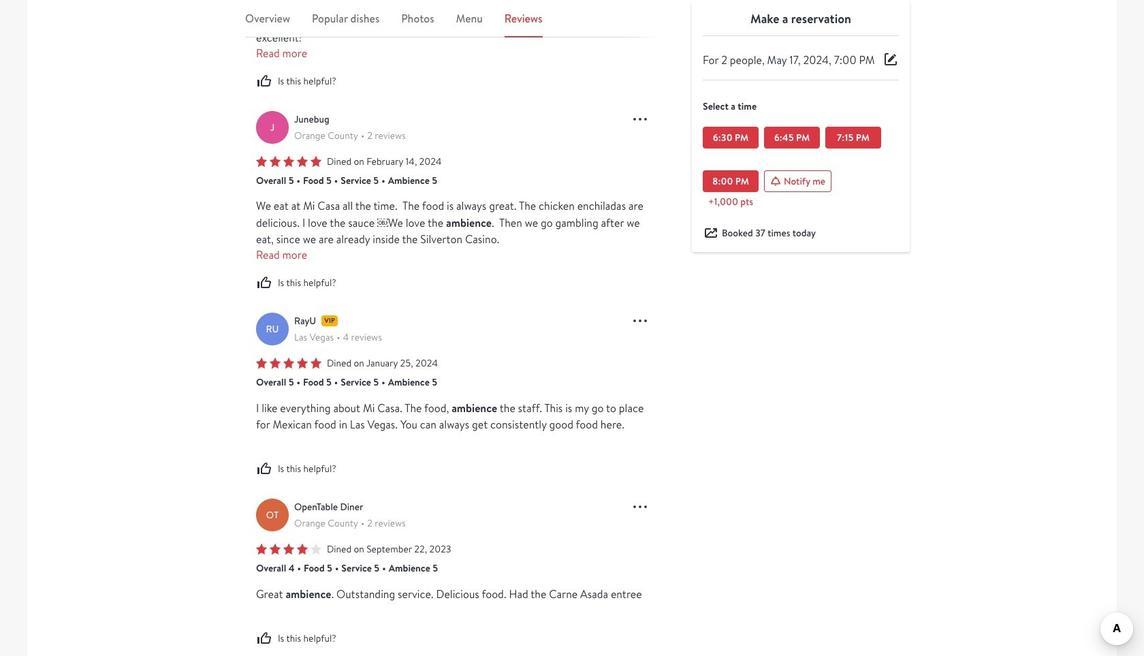 Task type: describe. For each thing, give the bounding box(es) containing it.
4 stars image
[[256, 543, 322, 554]]

5 stars image for avatar photo for rayu
[[256, 357, 322, 368]]

5 stars image for avatar photo for junebug
[[256, 156, 322, 167]]



Task type: locate. For each thing, give the bounding box(es) containing it.
0 vertical spatial 5 stars image
[[256, 156, 322, 167]]

5 stars image down avatar photo for junebug
[[256, 156, 322, 167]]

avatar photo for junebug image
[[256, 111, 289, 144]]

avatar photo for opentable diner image
[[256, 499, 289, 531]]

tab list
[[245, 10, 659, 37]]

1 vertical spatial 5 stars image
[[256, 357, 322, 368]]

5 stars image down avatar photo for rayu
[[256, 357, 322, 368]]

avatar photo for rayu image
[[256, 313, 289, 345]]

2 5 stars image from the top
[[256, 357, 322, 368]]

5 stars image
[[256, 156, 322, 167], [256, 357, 322, 368]]

1 5 stars image from the top
[[256, 156, 322, 167]]



Task type: vqa. For each thing, say whether or not it's contained in the screenshot.
Avatar Photo For Junebug
yes



